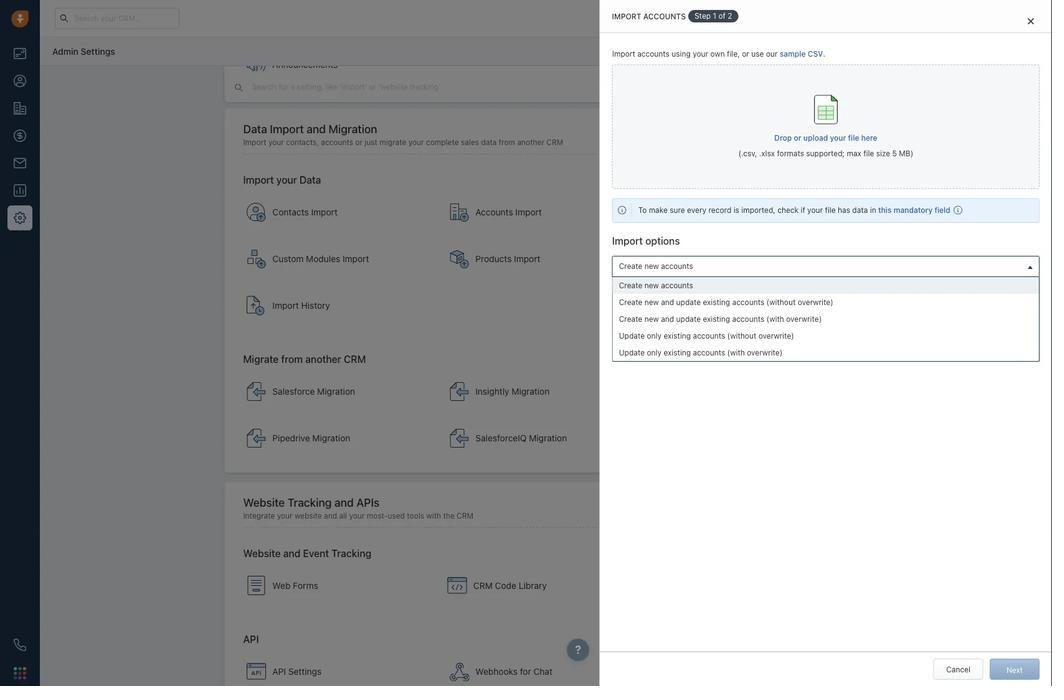 Task type: locate. For each thing, give the bounding box(es) containing it.
event
[[303, 548, 329, 560]]

only for update only existing accounts (with overwrite)
[[647, 348, 662, 357]]

1 horizontal spatial file
[[848, 133, 860, 142]]

skip
[[630, 286, 645, 295]]

2 new from the top
[[645, 281, 659, 290]]

0 vertical spatial settings
[[81, 46, 115, 56]]

2 update from the top
[[676, 315, 701, 324]]

gary orlando button
[[612, 320, 817, 341]]

1 update from the top
[[676, 298, 701, 307]]

0 vertical spatial create new accounts
[[619, 262, 693, 271]]

for right owner on the top right of page
[[658, 310, 668, 319]]

sales owner for unassigned accounts
[[612, 310, 747, 319]]

0 horizontal spatial (with
[[727, 348, 745, 357]]

tracking inside website tracking and apis integrate your website and all your most-used tools with the crm
[[288, 496, 332, 510]]

api for api
[[243, 634, 259, 646]]

2 vertical spatial file
[[825, 206, 836, 215]]

sample
[[780, 50, 806, 58]]

in left the this
[[870, 206, 876, 215]]

(.csv, .xlsx formats supported; max file size 5 mb)
[[739, 149, 914, 158]]

2 website from the top
[[243, 548, 281, 560]]

bring all your sales data from salesforceiq using a zip file image
[[449, 429, 469, 449]]

create for create new accounts option
[[619, 281, 643, 290]]

own
[[711, 50, 725, 58]]

0 vertical spatial file
[[848, 133, 860, 142]]

update for update only existing accounts (without overwrite)
[[619, 332, 645, 340]]

overwrite)
[[798, 298, 834, 307], [786, 315, 822, 324], [759, 332, 794, 340], [747, 348, 783, 357]]

(without down create new and update existing accounts (with overwrite)
[[727, 332, 757, 340]]

create new and update existing accounts (without overwrite) option
[[613, 294, 1039, 311]]

1 vertical spatial data
[[300, 175, 321, 186]]

drop
[[775, 133, 792, 142]]

1 vertical spatial website
[[243, 548, 281, 560]]

by
[[735, 286, 743, 295]]

ends
[[743, 14, 759, 22]]

website up integrate
[[243, 496, 285, 510]]

1 new from the top
[[645, 262, 659, 271]]

crm inside website tracking and apis integrate your website and all your most-used tools with the crm
[[457, 512, 474, 521]]

2
[[728, 12, 732, 20]]

1 vertical spatial create new accounts
[[619, 281, 693, 290]]

keep track of every import you've ever done, with record-level details image
[[246, 296, 266, 316]]

1 vertical spatial update
[[676, 315, 701, 324]]

max
[[847, 149, 862, 158]]

data inside data import and migration import your contacts, accounts or just migrate your complete sales data from another crm
[[243, 123, 267, 136]]

0 vertical spatial another
[[517, 138, 545, 147]]

api up tokens to access chat and crm apis icon
[[243, 634, 259, 646]]

0 vertical spatial api
[[243, 634, 259, 646]]

the
[[443, 512, 455, 521]]

or left just
[[355, 138, 363, 147]]

tracking up website on the bottom left of the page
[[288, 496, 332, 510]]

import your users using csv or xlsx files (sample csv available) image
[[652, 249, 672, 269]]

data
[[243, 123, 267, 136], [300, 175, 321, 186]]

1 only from the top
[[647, 332, 662, 340]]

data up import your data
[[243, 123, 267, 136]]

new inside create new accounts option
[[645, 281, 659, 290]]

new
[[645, 262, 659, 271], [645, 281, 659, 290], [645, 298, 659, 307], [645, 315, 659, 324]]

another up salesforce migration
[[305, 354, 341, 366]]

1 horizontal spatial data
[[853, 206, 868, 215]]

crm inside data import and migration import your contacts, accounts or just migrate your complete sales data from another crm
[[547, 138, 563, 147]]

import your products using csv or xlsx files (sample csv available) image
[[449, 249, 469, 269]]

web forms
[[273, 581, 318, 591]]

migration for salesforceiq migration
[[529, 434, 567, 444]]

0 vertical spatial from
[[499, 138, 515, 147]]

data inside import options dialog
[[853, 206, 868, 215]]

2 horizontal spatial or
[[794, 133, 802, 142]]

create inside option
[[619, 298, 643, 307]]

only down owner on the top right of page
[[647, 332, 662, 340]]

from
[[499, 138, 515, 147], [281, 354, 303, 366]]

0 vertical spatial (with
[[767, 315, 784, 324]]

migration right pipedrive
[[312, 434, 350, 444]]

and up contacts,
[[307, 123, 326, 136]]

import accounts using your own file, or use our sample csv .
[[612, 50, 826, 58]]

2 create new accounts from the top
[[619, 281, 693, 290]]

1 horizontal spatial for
[[658, 310, 668, 319]]

0 horizontal spatial data
[[243, 123, 267, 136]]

0 horizontal spatial from
[[281, 354, 303, 366]]

mb)
[[899, 149, 914, 158]]

modules
[[306, 254, 340, 264]]

0 horizontal spatial data
[[481, 138, 497, 147]]

1 vertical spatial data
[[853, 206, 868, 215]]

to make sure every record is imported, check if
[[638, 206, 805, 215]]

1 website from the top
[[243, 496, 285, 510]]

update up update only existing accounts (without overwrite)
[[676, 315, 701, 324]]

accounts
[[644, 12, 686, 21], [638, 50, 670, 58], [321, 138, 353, 147], [661, 262, 693, 271], [661, 281, 693, 290], [732, 298, 765, 307], [714, 310, 747, 319], [732, 315, 765, 324], [693, 332, 725, 340], [693, 348, 725, 357]]

or inside data import and migration import your contacts, accounts or just migrate your complete sales data from another crm
[[355, 138, 363, 147]]

website inside website tracking and apis integrate your website and all your most-used tools with the crm
[[243, 496, 285, 510]]

only down orlando
[[647, 348, 662, 357]]

create down the skip
[[619, 298, 643, 307]]

settings
[[81, 46, 115, 56], [288, 667, 322, 677]]

code
[[495, 581, 516, 591]]

from right migrate
[[281, 354, 303, 366]]

webhooks for chat
[[476, 667, 553, 677]]

existing down update only existing accounts (without overwrite)
[[664, 348, 691, 357]]

create up the skip
[[619, 262, 643, 271]]

website up automatically create contacts when website visitors sign up icon
[[243, 548, 281, 560]]

another right sales at the left top of page
[[517, 138, 545, 147]]

1 vertical spatial another
[[305, 354, 341, 366]]

your
[[712, 14, 727, 22], [808, 206, 823, 215]]

1 vertical spatial from
[[281, 354, 303, 366]]

1 vertical spatial in
[[870, 206, 876, 215]]

and down duplicates
[[661, 298, 674, 307]]

imported,
[[742, 206, 776, 215]]

has
[[838, 206, 850, 215]]

list box
[[613, 277, 1039, 361]]

1 update from the top
[[619, 332, 645, 340]]

0 vertical spatial update
[[619, 332, 645, 340]]

new inside create new and update existing accounts (without overwrite) option
[[645, 298, 659, 307]]

api right tokens to access chat and crm apis icon
[[273, 667, 286, 677]]

and inside data import and migration import your contacts, accounts or just migrate your complete sales data from another crm
[[307, 123, 326, 136]]

1 horizontal spatial api
[[273, 667, 286, 677]]

0 horizontal spatial api
[[243, 634, 259, 646]]

1 vertical spatial settings
[[288, 667, 322, 677]]

and inside option
[[661, 315, 674, 324]]

and inside option
[[661, 298, 674, 307]]

your left the 2
[[712, 14, 727, 22]]

salesforce
[[273, 387, 315, 397]]

0 vertical spatial data
[[481, 138, 497, 147]]

create new accounts
[[619, 262, 693, 271], [619, 281, 693, 290]]

4 create from the top
[[619, 315, 643, 324]]

0 horizontal spatial your
[[712, 14, 727, 22]]

create up sales
[[619, 281, 643, 290]]

from right sales at the left top of page
[[499, 138, 515, 147]]

new for create new and update existing accounts (with overwrite) option
[[645, 315, 659, 324]]

migrate from another crm
[[243, 354, 366, 366]]

create new accounts down import your users using csv or xlsx files (sample csv available) image
[[619, 281, 693, 290]]

api
[[243, 634, 259, 646], [273, 667, 286, 677]]

1 horizontal spatial (with
[[767, 315, 784, 324]]

new up owner on the top right of page
[[645, 298, 659, 307]]

1 vertical spatial for
[[520, 667, 531, 677]]

and for data import and migration import your contacts, accounts or just migrate your complete sales data from another crm
[[307, 123, 326, 136]]

create for create new and update existing accounts (with overwrite) option
[[619, 315, 643, 324]]

2 update from the top
[[619, 348, 645, 357]]

update down sales
[[619, 332, 645, 340]]

data
[[481, 138, 497, 147], [853, 206, 868, 215]]

0 vertical spatial your
[[712, 14, 727, 22]]

size
[[877, 149, 890, 158]]

your inside "drop or upload your file here" button
[[830, 133, 846, 142]]

(with
[[767, 315, 784, 324], [727, 348, 745, 357]]

duplicates
[[647, 286, 684, 295]]

or right the drop
[[794, 133, 802, 142]]

0 horizontal spatial another
[[305, 354, 341, 366]]

0 vertical spatial (without
[[767, 298, 796, 307]]

your for your trial ends in 21 days
[[712, 14, 727, 22]]

1 vertical spatial (with
[[727, 348, 745, 357]]

data right has
[[853, 206, 868, 215]]

or left use
[[742, 50, 749, 58]]

freshsales id
[[781, 286, 829, 294]]

new for create new and update existing accounts (without overwrite) option
[[645, 298, 659, 307]]

file left here at top
[[848, 133, 860, 142]]

4 new from the top
[[645, 315, 659, 324]]

website and event tracking
[[243, 548, 371, 560]]

file inside button
[[848, 133, 860, 142]]

step
[[695, 12, 711, 20]]

api settings link
[[240, 650, 438, 687]]

bring all your sales data from salesforce using a zip file image
[[246, 382, 266, 402]]

(.csv,
[[739, 149, 757, 158]]

your right if
[[808, 206, 823, 215]]

users
[[679, 254, 702, 264]]

most-
[[367, 512, 388, 521]]

0 horizontal spatial or
[[355, 138, 363, 147]]

(with down gary orlando button
[[727, 348, 745, 357]]

0 horizontal spatial settings
[[81, 46, 115, 56]]

in
[[761, 14, 767, 22], [870, 206, 876, 215]]

cancel
[[947, 665, 971, 674]]

1 horizontal spatial from
[[499, 138, 515, 147]]

import history link
[[240, 284, 438, 328]]

0 vertical spatial only
[[647, 332, 662, 340]]

skip duplicates automatically by matching
[[630, 286, 778, 295]]

data up contacts import
[[300, 175, 321, 186]]

0 vertical spatial in
[[761, 14, 767, 22]]

create new accounts up duplicates
[[619, 262, 693, 271]]

migration right salesforce
[[317, 387, 355, 397]]

sample csv link
[[780, 50, 823, 58]]

migration up just
[[329, 123, 377, 136]]

custom
[[273, 254, 304, 264]]

1 vertical spatial update
[[619, 348, 645, 357]]

settings right the admin
[[81, 46, 115, 56]]

products import
[[476, 254, 541, 264]]

freshsales
[[781, 286, 820, 294]]

migration right insightly
[[512, 387, 550, 397]]

create new accounts inside option
[[619, 281, 693, 290]]

overwrite) down create new and update existing accounts (without overwrite) option
[[786, 315, 822, 324]]

update inside option
[[676, 298, 701, 307]]

admin
[[52, 46, 78, 56]]

2 only from the top
[[647, 348, 662, 357]]

create inside dropdown button
[[619, 262, 643, 271]]

import
[[612, 12, 642, 21], [612, 50, 635, 58], [270, 123, 304, 136], [243, 138, 266, 147], [243, 175, 274, 186], [311, 207, 338, 218], [516, 207, 542, 218], [703, 207, 730, 218], [612, 235, 643, 247], [343, 254, 369, 264], [514, 254, 541, 264], [704, 254, 731, 264], [273, 301, 299, 311]]

accounts inside data import and migration import your contacts, accounts or just migrate your complete sales data from another crm
[[321, 138, 353, 147]]

our
[[766, 50, 778, 58]]

owner
[[634, 310, 656, 319]]

3 create from the top
[[619, 298, 643, 307]]

1 vertical spatial api
[[273, 667, 286, 677]]

new up orlando
[[645, 315, 659, 324]]

file left size
[[864, 149, 874, 158]]

another inside data import and migration import your contacts, accounts or just migrate your complete sales data from another crm
[[517, 138, 545, 147]]

1 horizontal spatial another
[[517, 138, 545, 147]]

import your contacts using csv or xlsx files (sample csv available) image
[[246, 203, 266, 223]]

migration right salesforceiq
[[529, 434, 567, 444]]

your up (.csv, .xlsx formats supported; max file size 5 mb)
[[830, 133, 846, 142]]

0 horizontal spatial for
[[520, 667, 531, 677]]

api settings
[[273, 667, 322, 677]]

website
[[295, 512, 322, 521]]

create up gary
[[619, 315, 643, 324]]

update
[[676, 298, 701, 307], [676, 315, 701, 324]]

list box containing create new accounts
[[613, 277, 1039, 361]]

import options dialog
[[600, 0, 1052, 687]]

sales
[[612, 310, 632, 319]]

apis
[[357, 496, 380, 510]]

sales
[[461, 138, 479, 147]]

0 vertical spatial data
[[243, 123, 267, 136]]

update down gary
[[619, 348, 645, 357]]

bring all your sales data from insightly using a zip file image
[[449, 382, 469, 402]]

mandatory
[[894, 206, 933, 215]]

every
[[687, 206, 707, 215]]

1 create new accounts from the top
[[619, 262, 693, 271]]

file,
[[727, 50, 740, 58]]

2 horizontal spatial file
[[864, 149, 874, 158]]

update for create new and update existing accounts (with overwrite)
[[676, 315, 701, 324]]

freshsales id button
[[778, 283, 841, 297]]

and up the "all"
[[335, 496, 354, 510]]

or
[[742, 50, 749, 58], [794, 133, 802, 142], [355, 138, 363, 147]]

1 horizontal spatial settings
[[288, 667, 322, 677]]

for inside import options dialog
[[658, 310, 668, 319]]

new down import your users using csv or xlsx files (sample csv available) image
[[645, 281, 659, 290]]

list box inside import options dialog
[[613, 277, 1039, 361]]

deals
[[679, 207, 701, 218]]

0 vertical spatial for
[[658, 310, 668, 319]]

announcements link
[[240, 43, 438, 87]]

data right sales at the left top of page
[[481, 138, 497, 147]]

migration for insightly migration
[[512, 387, 550, 397]]

1 horizontal spatial data
[[300, 175, 321, 186]]

close image
[[1028, 17, 1034, 25]]

update for create new and update existing accounts (without overwrite)
[[676, 298, 701, 307]]

tracking up web forms link
[[332, 548, 371, 560]]

(without
[[767, 298, 796, 307], [727, 332, 757, 340]]

for left chat
[[520, 667, 531, 677]]

1 horizontal spatial your
[[808, 206, 823, 215]]

insightly migration
[[476, 387, 550, 397]]

0 horizontal spatial (without
[[727, 332, 757, 340]]

(with down matching
[[767, 315, 784, 324]]

step 1 of 2
[[695, 12, 732, 20]]

update inside option
[[676, 315, 701, 324]]

settings right tokens to access chat and crm apis icon
[[288, 667, 322, 677]]

update only existing accounts (without overwrite)
[[619, 332, 794, 340]]

your right migrate
[[409, 138, 424, 147]]

your file has data in this mandatory field
[[808, 206, 951, 215]]

phone element
[[7, 633, 32, 658]]

overwrite) inside option
[[786, 315, 822, 324]]

create for create new and update existing accounts (without overwrite) option
[[619, 298, 643, 307]]

and left the "all"
[[324, 512, 337, 521]]

accounts inside dropdown button
[[661, 262, 693, 271]]

to
[[638, 206, 647, 215]]

3 new from the top
[[645, 298, 659, 307]]

1 horizontal spatial in
[[870, 206, 876, 215]]

1 vertical spatial only
[[647, 348, 662, 357]]

file left has
[[825, 206, 836, 215]]

in left 21
[[761, 14, 767, 22]]

1 vertical spatial your
[[808, 206, 823, 215]]

accounts
[[476, 207, 513, 218]]

data import and migration import your contacts, accounts or just migrate your complete sales data from another crm
[[243, 123, 563, 147]]

2 create from the top
[[619, 281, 643, 290]]

0 vertical spatial tracking
[[288, 496, 332, 510]]

new down import options at the top of page
[[645, 262, 659, 271]]

update up unassigned
[[676, 298, 701, 307]]

existing down create new and update existing accounts (without overwrite)
[[703, 315, 730, 324]]

this mandatory field link
[[879, 206, 951, 215]]

1 create from the top
[[619, 262, 643, 271]]

1
[[713, 12, 717, 20]]

0 vertical spatial website
[[243, 496, 285, 510]]

used
[[388, 512, 405, 521]]

(without down freshsales
[[767, 298, 796, 307]]

and up orlando
[[661, 315, 674, 324]]

0 vertical spatial update
[[676, 298, 701, 307]]

your inside import options dialog
[[808, 206, 823, 215]]

new inside create new and update existing accounts (with overwrite) option
[[645, 315, 659, 324]]



Task type: describe. For each thing, give the bounding box(es) containing it.
chat
[[534, 667, 553, 677]]

create new and update existing accounts (without overwrite)
[[619, 298, 834, 307]]

just
[[365, 138, 378, 147]]

migration for salesforce migration
[[317, 387, 355, 397]]

check
[[778, 206, 799, 215]]

(with inside update only existing accounts (with overwrite) option
[[727, 348, 745, 357]]

and for create new and update existing accounts (without overwrite)
[[661, 298, 674, 307]]

import your accounts using csv or xlsx files (sample csv available) image
[[449, 203, 469, 223]]

migrate
[[243, 354, 279, 366]]

csv
[[808, 50, 823, 58]]

migrate
[[380, 138, 406, 147]]

orlando
[[638, 326, 666, 334]]

Search for a setting, like 'import' or 'website tracking' text field
[[251, 81, 500, 93]]

products
[[476, 254, 512, 264]]

and left 'event'
[[283, 548, 301, 560]]

1 horizontal spatial (without
[[767, 298, 796, 307]]

accounts import
[[476, 207, 542, 218]]

overwrite) down matching
[[759, 332, 794, 340]]

complete
[[426, 138, 459, 147]]

and for create new and update existing accounts (with overwrite)
[[661, 315, 674, 324]]

existing down sales owner for unassigned accounts
[[664, 332, 691, 340]]

make
[[649, 206, 668, 215]]

field
[[935, 206, 951, 215]]

webhooks
[[476, 667, 518, 677]]

a set of code libraries to add, track and update contacts image
[[447, 576, 467, 596]]

history
[[301, 301, 330, 311]]

if
[[801, 206, 805, 215]]

0 horizontal spatial file
[[825, 206, 836, 215]]

data inside data import and migration import your contacts, accounts or just migrate your complete sales data from another crm
[[481, 138, 497, 147]]

create new accounts option
[[613, 277, 1039, 294]]

use
[[752, 50, 764, 58]]

import accounts
[[612, 12, 686, 21]]

formats
[[777, 149, 804, 158]]

(with inside create new and update existing accounts (with overwrite) option
[[767, 315, 784, 324]]

and for website tracking and apis integrate your website and all your most-used tools with the crm
[[335, 496, 354, 510]]

import your custom modules using csv or xlsx files (sample csv available) image
[[246, 249, 266, 269]]

import history
[[273, 301, 330, 311]]

phone image
[[14, 639, 26, 652]]

tokens to access chat and crm apis image
[[246, 662, 266, 682]]

drop or upload your file here button
[[775, 127, 878, 148]]

options
[[646, 235, 680, 247]]

custom modules import
[[273, 254, 369, 264]]

your for your file has data in this mandatory field
[[808, 206, 823, 215]]

0 horizontal spatial in
[[761, 14, 767, 22]]

share news with your team without stepping away from the crm image
[[246, 55, 266, 75]]

website for tracking
[[243, 496, 285, 510]]

tools
[[407, 512, 424, 521]]

update for update only existing accounts (with overwrite)
[[619, 348, 645, 357]]

library
[[519, 581, 547, 591]]

is
[[734, 206, 740, 215]]

forms
[[293, 581, 318, 591]]

freshworks switcher image
[[14, 667, 26, 680]]

update only existing accounts (without overwrite) option
[[613, 328, 1039, 344]]

this
[[879, 206, 892, 215]]

use webhooks to notify yourself for replies, chat assignments, and more image
[[449, 662, 469, 682]]

your left own
[[693, 50, 709, 58]]

salesforceiq migration
[[476, 434, 567, 444]]

contacts
[[273, 207, 309, 218]]

unassigned
[[670, 310, 712, 319]]

import your deals using csv or xlsx files (sample csv available) image
[[652, 203, 672, 223]]

deals import
[[679, 207, 730, 218]]

new inside create new accounts dropdown button
[[645, 262, 659, 271]]

web forms link
[[240, 564, 438, 608]]

or inside button
[[794, 133, 802, 142]]

api for api settings
[[273, 667, 286, 677]]

create new accounts button
[[612, 256, 1040, 277]]

announcements
[[273, 60, 338, 70]]

1 vertical spatial (without
[[727, 332, 757, 340]]

salesforce migration
[[273, 387, 355, 397]]

users import
[[679, 254, 731, 264]]

website tracking and apis integrate your website and all your most-used tools with the crm
[[243, 496, 474, 521]]

only for update only existing accounts (without overwrite)
[[647, 332, 662, 340]]

upload
[[804, 133, 828, 142]]

supported;
[[806, 149, 845, 158]]

automatically create contacts when website visitors sign up image
[[246, 576, 266, 596]]

.xlsx
[[759, 149, 775, 158]]

import your data
[[243, 175, 321, 186]]

pipedrive
[[273, 434, 310, 444]]

migration for pipedrive migration
[[312, 434, 350, 444]]

overwrite) down freshsales id button
[[798, 298, 834, 307]]

gary
[[619, 326, 636, 334]]

of
[[719, 12, 726, 20]]

.
[[823, 50, 826, 58]]

existing inside option
[[703, 315, 730, 324]]

your up contacts
[[276, 175, 297, 186]]

settings for admin settings
[[81, 46, 115, 56]]

with
[[426, 512, 441, 521]]

new for create new accounts option
[[645, 281, 659, 290]]

salesforceiq
[[476, 434, 527, 444]]

import options
[[612, 235, 680, 247]]

gary orlando
[[619, 326, 666, 334]]

your trial ends in 21 days
[[712, 14, 793, 22]]

your left website on the bottom left of the page
[[277, 512, 293, 521]]

5
[[893, 149, 897, 158]]

your left contacts,
[[268, 138, 284, 147]]

using
[[672, 50, 691, 58]]

existing down automatically
[[703, 298, 730, 307]]

settings for api settings
[[288, 667, 322, 677]]

1 vertical spatial file
[[864, 149, 874, 158]]

update only existing accounts (with overwrite) option
[[613, 344, 1039, 361]]

web
[[273, 581, 291, 591]]

for inside webhooks for chat link
[[520, 667, 531, 677]]

automatically
[[686, 286, 733, 295]]

migration inside data import and migration import your contacts, accounts or just migrate your complete sales data from another crm
[[329, 123, 377, 136]]

website for and
[[243, 548, 281, 560]]

1 horizontal spatial or
[[742, 50, 749, 58]]

matching
[[745, 286, 778, 295]]

contacts,
[[286, 138, 319, 147]]

your right the "all"
[[349, 512, 365, 521]]

pipedrive migration
[[273, 434, 350, 444]]

create new and update existing accounts (with overwrite) option
[[613, 311, 1039, 328]]

bring all your sales data from pipedrive using a zip file image
[[246, 429, 266, 449]]

from inside data import and migration import your contacts, accounts or just migrate your complete sales data from another crm
[[499, 138, 515, 147]]

crm code library link
[[441, 564, 639, 608]]

integrate
[[243, 512, 275, 521]]

id
[[822, 286, 829, 294]]

overwrite) down gary orlando button
[[747, 348, 783, 357]]

create new accounts inside dropdown button
[[619, 262, 693, 271]]

Search your CRM... text field
[[55, 8, 179, 29]]

drop or upload your file here
[[775, 133, 878, 142]]

in inside import options dialog
[[870, 206, 876, 215]]

21
[[769, 14, 776, 22]]

days
[[778, 14, 793, 22]]

1 vertical spatial tracking
[[332, 548, 371, 560]]



Task type: vqa. For each thing, say whether or not it's contained in the screenshot.
list box in the "Import options" "dialog"
yes



